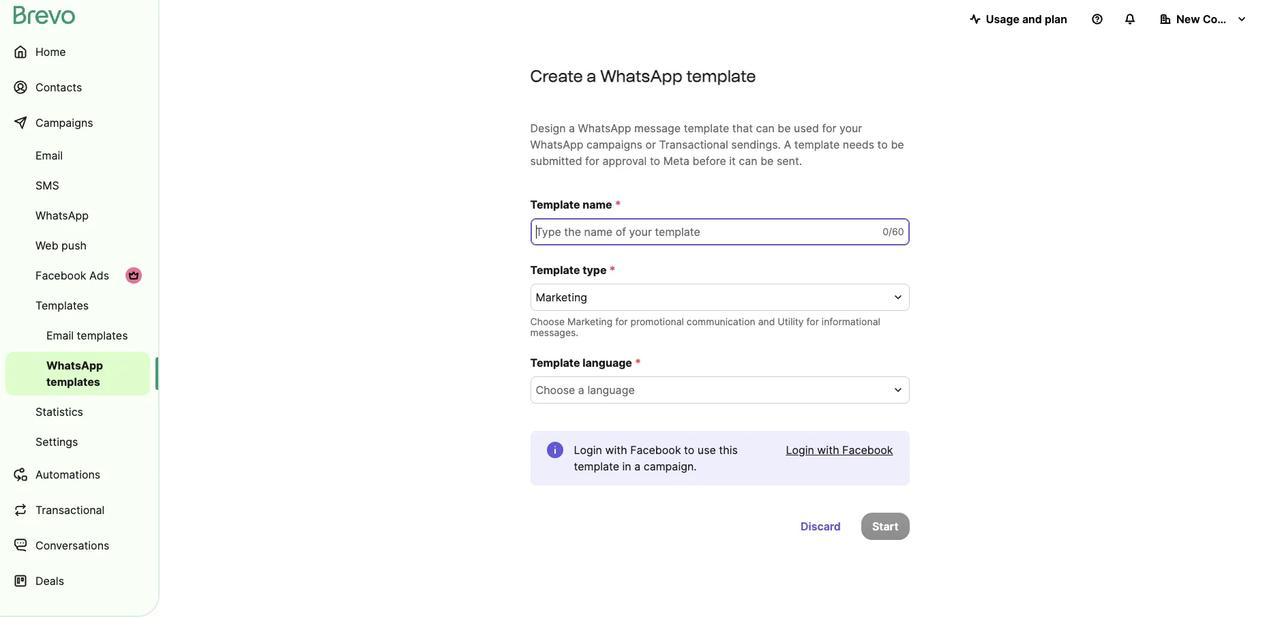 Task type: locate. For each thing, give the bounding box(es) containing it.
1 vertical spatial *
[[610, 263, 616, 277]]

1 template from the top
[[530, 198, 580, 211]]

marketing inside choose marketing for promotional communication and utility for informational messages.
[[568, 316, 613, 327]]

template
[[686, 66, 756, 86], [684, 121, 729, 135], [795, 138, 840, 151], [574, 460, 620, 473]]

sms
[[35, 179, 59, 192]]

0 vertical spatial language
[[583, 356, 632, 370]]

0 horizontal spatial facebook
[[35, 269, 86, 282]]

facebook
[[35, 269, 86, 282], [631, 443, 681, 457], [843, 443, 893, 457]]

with
[[605, 443, 627, 457], [818, 443, 840, 457]]

2 login from the left
[[786, 443, 815, 457]]

3 template from the top
[[530, 356, 580, 370]]

marketing button
[[530, 284, 910, 311]]

automations link
[[5, 458, 150, 491]]

choose
[[530, 316, 565, 327], [536, 383, 575, 397]]

templates down templates link
[[77, 329, 128, 342]]

facebook inside login with facebook to use this template in a campaign.
[[631, 443, 681, 457]]

2 vertical spatial *
[[635, 356, 641, 370]]

promotional
[[631, 316, 684, 327]]

language down template language *
[[588, 383, 635, 397]]

to right needs
[[878, 138, 888, 151]]

a right design
[[569, 121, 575, 135]]

be down sendings.
[[761, 154, 774, 168]]

2 horizontal spatial facebook
[[843, 443, 893, 457]]

login inside login with facebook to use this template in a campaign.
[[574, 443, 602, 457]]

whatsapp
[[600, 66, 683, 86], [578, 121, 631, 135], [530, 138, 584, 151], [35, 209, 89, 222], [46, 359, 103, 372]]

can up sendings.
[[756, 121, 775, 135]]

settings
[[35, 435, 78, 449]]

2 horizontal spatial to
[[878, 138, 888, 151]]

1 horizontal spatial transactional
[[659, 138, 728, 151]]

it
[[729, 154, 736, 168]]

email up "sms"
[[35, 149, 63, 162]]

language up choose a language
[[583, 356, 632, 370]]

alert
[[530, 431, 910, 486]]

email for email
[[35, 149, 63, 162]]

statistics link
[[5, 398, 150, 426]]

a for design
[[569, 121, 575, 135]]

a
[[784, 138, 792, 151]]

0 vertical spatial and
[[1023, 12, 1042, 26]]

be
[[778, 121, 791, 135], [891, 138, 904, 151], [761, 154, 774, 168]]

* right type
[[610, 263, 616, 277]]

1 vertical spatial email
[[46, 329, 74, 342]]

company
[[1203, 12, 1254, 26]]

conversations link
[[5, 529, 150, 562]]

none field inside choose a language "popup button"
[[536, 382, 888, 398]]

web push link
[[5, 232, 150, 259]]

0 vertical spatial *
[[615, 198, 621, 211]]

to down "or"
[[650, 154, 661, 168]]

a
[[587, 66, 597, 86], [569, 121, 575, 135], [578, 383, 585, 397], [635, 460, 641, 473]]

1 with from the left
[[605, 443, 627, 457]]

start button
[[862, 513, 910, 540]]

1 vertical spatial transactional
[[35, 503, 105, 517]]

email down templates
[[46, 329, 74, 342]]

0 vertical spatial choose
[[530, 316, 565, 327]]

and left plan
[[1023, 12, 1042, 26]]

* right name
[[615, 198, 621, 211]]

for right utility
[[807, 316, 819, 327]]

transactional link
[[5, 494, 150, 527]]

1 horizontal spatial with
[[818, 443, 840, 457]]

2 with from the left
[[818, 443, 840, 457]]

template up the before
[[684, 121, 729, 135]]

a down template language *
[[578, 383, 585, 397]]

0 horizontal spatial and
[[758, 316, 775, 327]]

0 horizontal spatial be
[[761, 154, 774, 168]]

templates inside whatsapp templates
[[46, 375, 100, 389]]

design a whatsapp message template that can be used for your whatsapp campaigns or transactional sendings. a template needs to be submitted for approval to meta before it can be sent.
[[530, 121, 904, 168]]

0 / 60
[[883, 226, 904, 237]]

whatsapp up web push
[[35, 209, 89, 222]]

choose inside choose marketing for promotional communication and utility for informational messages.
[[530, 316, 565, 327]]

discard button
[[790, 513, 852, 540]]

a right 'in'
[[635, 460, 641, 473]]

transactional
[[659, 138, 728, 151], [35, 503, 105, 517]]

1 horizontal spatial facebook
[[631, 443, 681, 457]]

2 vertical spatial be
[[761, 154, 774, 168]]

whatsapp up 'message'
[[600, 66, 683, 86]]

0 horizontal spatial with
[[605, 443, 627, 457]]

campaigns
[[587, 138, 643, 151]]

templates up statistics link
[[46, 375, 100, 389]]

*
[[615, 198, 621, 211], [610, 263, 616, 277], [635, 356, 641, 370]]

0 vertical spatial template
[[530, 198, 580, 211]]

email
[[35, 149, 63, 162], [46, 329, 74, 342]]

template type *
[[530, 263, 616, 277]]

0 vertical spatial email
[[35, 149, 63, 162]]

used
[[794, 121, 819, 135]]

1 vertical spatial and
[[758, 316, 775, 327]]

0 vertical spatial to
[[878, 138, 888, 151]]

1 vertical spatial templates
[[46, 375, 100, 389]]

2 horizontal spatial be
[[891, 138, 904, 151]]

0 vertical spatial be
[[778, 121, 791, 135]]

new company
[[1177, 12, 1254, 26]]

0 vertical spatial transactional
[[659, 138, 728, 151]]

* down promotional
[[635, 356, 641, 370]]

60
[[892, 226, 904, 237]]

email templates link
[[5, 322, 150, 349]]

a inside login with facebook to use this template in a campaign.
[[635, 460, 641, 473]]

left___rvooi image
[[128, 270, 139, 281]]

be up "a"
[[778, 121, 791, 135]]

templates link
[[5, 292, 150, 319]]

with inside login with facebook to use this template in a campaign.
[[605, 443, 627, 457]]

1 vertical spatial marketing
[[568, 316, 613, 327]]

marketing up template language *
[[568, 316, 613, 327]]

start
[[873, 520, 899, 534]]

whatsapp templates link
[[5, 352, 150, 396]]

1 vertical spatial choose
[[536, 383, 575, 397]]

a inside "popup button"
[[578, 383, 585, 397]]

template inside login with facebook to use this template in a campaign.
[[574, 460, 620, 473]]

to
[[878, 138, 888, 151], [650, 154, 661, 168], [684, 443, 695, 457]]

for
[[822, 121, 837, 135], [585, 154, 600, 168], [615, 316, 628, 327], [807, 316, 819, 327]]

marketing down template type *
[[536, 291, 587, 304]]

a inside design a whatsapp message template that can be used for your whatsapp campaigns or transactional sendings. a template needs to be submitted for approval to meta before it can be sent.
[[569, 121, 575, 135]]

utility
[[778, 316, 804, 327]]

can right 'it'
[[739, 154, 758, 168]]

None field
[[536, 382, 888, 398]]

email for email templates
[[46, 329, 74, 342]]

template left 'in'
[[574, 460, 620, 473]]

/
[[889, 226, 892, 237]]

template left type
[[530, 263, 580, 277]]

0 vertical spatial marketing
[[536, 291, 587, 304]]

1 vertical spatial language
[[588, 383, 635, 397]]

login
[[574, 443, 602, 457], [786, 443, 815, 457]]

a right create
[[587, 66, 597, 86]]

template down messages.
[[530, 356, 580, 370]]

and left utility
[[758, 316, 775, 327]]

1 horizontal spatial to
[[684, 443, 695, 457]]

submitted
[[530, 154, 582, 168]]

transactional down automations on the left
[[35, 503, 105, 517]]

to left use
[[684, 443, 695, 457]]

push
[[61, 239, 87, 252]]

campaigns link
[[5, 106, 150, 139]]

be right needs
[[891, 138, 904, 151]]

campaigns
[[35, 116, 93, 130]]

login with facebook
[[786, 443, 893, 457]]

1 horizontal spatial be
[[778, 121, 791, 135]]

choose down template language *
[[536, 383, 575, 397]]

1 login from the left
[[574, 443, 602, 457]]

create a whatsapp template
[[530, 66, 756, 86]]

1 horizontal spatial login
[[786, 443, 815, 457]]

new company button
[[1150, 5, 1259, 33]]

templates
[[77, 329, 128, 342], [46, 375, 100, 389]]

choose up template language *
[[530, 316, 565, 327]]

usage and plan button
[[959, 5, 1079, 33]]

can
[[756, 121, 775, 135], [739, 154, 758, 168]]

to inside login with facebook to use this template in a campaign.
[[684, 443, 695, 457]]

language
[[583, 356, 632, 370], [588, 383, 635, 397]]

template left name
[[530, 198, 580, 211]]

1 horizontal spatial and
[[1023, 12, 1042, 26]]

marketing
[[536, 291, 587, 304], [568, 316, 613, 327]]

deals link
[[5, 565, 150, 598]]

statistics
[[35, 405, 83, 419]]

2 vertical spatial to
[[684, 443, 695, 457]]

create
[[530, 66, 583, 86]]

2 template from the top
[[530, 263, 580, 277]]

choose a language
[[536, 383, 635, 397]]

0 vertical spatial templates
[[77, 329, 128, 342]]

0 vertical spatial can
[[756, 121, 775, 135]]

contacts
[[35, 81, 82, 94]]

transactional up the before
[[659, 138, 728, 151]]

choose inside "popup button"
[[536, 383, 575, 397]]

facebook for login with facebook
[[843, 443, 893, 457]]

choose marketing for promotional communication and utility for informational messages.
[[530, 316, 881, 338]]

template
[[530, 198, 580, 211], [530, 263, 580, 277], [530, 356, 580, 370]]

login for login with facebook to use this template in a campaign.
[[574, 443, 602, 457]]

0 horizontal spatial to
[[650, 154, 661, 168]]

sendings.
[[732, 138, 781, 151]]

0 horizontal spatial login
[[574, 443, 602, 457]]

1 vertical spatial template
[[530, 263, 580, 277]]

2 vertical spatial template
[[530, 356, 580, 370]]



Task type: vqa. For each thing, say whether or not it's contained in the screenshot.
Facebook inside the Login with Facebook to use this template in a campaign.
yes



Task type: describe. For each thing, give the bounding box(es) containing it.
whatsapp up submitted
[[530, 138, 584, 151]]

1 vertical spatial be
[[891, 138, 904, 151]]

* for template type *
[[610, 263, 616, 277]]

automations
[[35, 468, 100, 482]]

that
[[733, 121, 753, 135]]

a for choose
[[578, 383, 585, 397]]

for left your
[[822, 121, 837, 135]]

language inside "popup button"
[[588, 383, 635, 397]]

contacts link
[[5, 71, 150, 104]]

facebook ads link
[[5, 262, 150, 289]]

* for template name *
[[615, 198, 621, 211]]

alert containing login with facebook to use this template in a campaign.
[[530, 431, 910, 486]]

email templates
[[46, 329, 128, 342]]

your
[[840, 121, 863, 135]]

whatsapp down email templates link
[[46, 359, 103, 372]]

template name *
[[530, 198, 621, 211]]

design
[[530, 121, 566, 135]]

facebook ads
[[35, 269, 109, 282]]

campaign.
[[644, 460, 697, 473]]

login with facebook to use this template in a campaign.
[[574, 443, 738, 473]]

approval
[[603, 154, 647, 168]]

discard
[[801, 520, 841, 534]]

with for login with facebook
[[818, 443, 840, 457]]

email link
[[5, 142, 150, 169]]

and inside button
[[1023, 12, 1042, 26]]

login with facebook link
[[786, 442, 893, 458]]

choose a language button
[[530, 377, 910, 404]]

Type the name of your template text field
[[530, 218, 910, 246]]

settings link
[[5, 428, 150, 456]]

a for create
[[587, 66, 597, 86]]

sent.
[[777, 154, 802, 168]]

home
[[35, 45, 66, 59]]

sms link
[[5, 172, 150, 199]]

needs
[[843, 138, 875, 151]]

web
[[35, 239, 58, 252]]

whatsapp link
[[5, 202, 150, 229]]

template for template language
[[530, 356, 580, 370]]

communication
[[687, 316, 756, 327]]

plan
[[1045, 12, 1068, 26]]

messages.
[[530, 327, 579, 338]]

0 horizontal spatial transactional
[[35, 503, 105, 517]]

meta
[[664, 154, 690, 168]]

0
[[883, 226, 889, 237]]

or
[[646, 138, 656, 151]]

marketing inside popup button
[[536, 291, 587, 304]]

for left promotional
[[615, 316, 628, 327]]

template for template name
[[530, 198, 580, 211]]

whatsapp up the campaigns
[[578, 121, 631, 135]]

1 vertical spatial to
[[650, 154, 661, 168]]

in
[[623, 460, 632, 473]]

* for template language *
[[635, 356, 641, 370]]

home link
[[5, 35, 150, 68]]

name
[[583, 198, 612, 211]]

deals
[[35, 574, 64, 588]]

login for login with facebook
[[786, 443, 815, 457]]

for down the campaigns
[[585, 154, 600, 168]]

1 vertical spatial can
[[739, 154, 758, 168]]

template down used at top right
[[795, 138, 840, 151]]

ads
[[89, 269, 109, 282]]

this
[[719, 443, 738, 457]]

templates for whatsapp templates
[[46, 375, 100, 389]]

template for template type
[[530, 263, 580, 277]]

usage
[[986, 12, 1020, 26]]

new
[[1177, 12, 1201, 26]]

choose for choose a language
[[536, 383, 575, 397]]

facebook for login with facebook to use this template in a campaign.
[[631, 443, 681, 457]]

choose for choose marketing for promotional communication and utility for informational messages.
[[530, 316, 565, 327]]

use
[[698, 443, 716, 457]]

templates for email templates
[[77, 329, 128, 342]]

with for login with facebook to use this template in a campaign.
[[605, 443, 627, 457]]

template up that
[[686, 66, 756, 86]]

template language *
[[530, 356, 641, 370]]

conversations
[[35, 539, 109, 553]]

templates
[[35, 299, 89, 312]]

type
[[583, 263, 607, 277]]

informational
[[822, 316, 881, 327]]

transactional inside design a whatsapp message template that can be used for your whatsapp campaigns or transactional sendings. a template needs to be submitted for approval to meta before it can be sent.
[[659, 138, 728, 151]]

message
[[635, 121, 681, 135]]

web push
[[35, 239, 87, 252]]

and inside choose marketing for promotional communication and utility for informational messages.
[[758, 316, 775, 327]]

before
[[693, 154, 726, 168]]

usage and plan
[[986, 12, 1068, 26]]

whatsapp templates
[[46, 359, 103, 389]]



